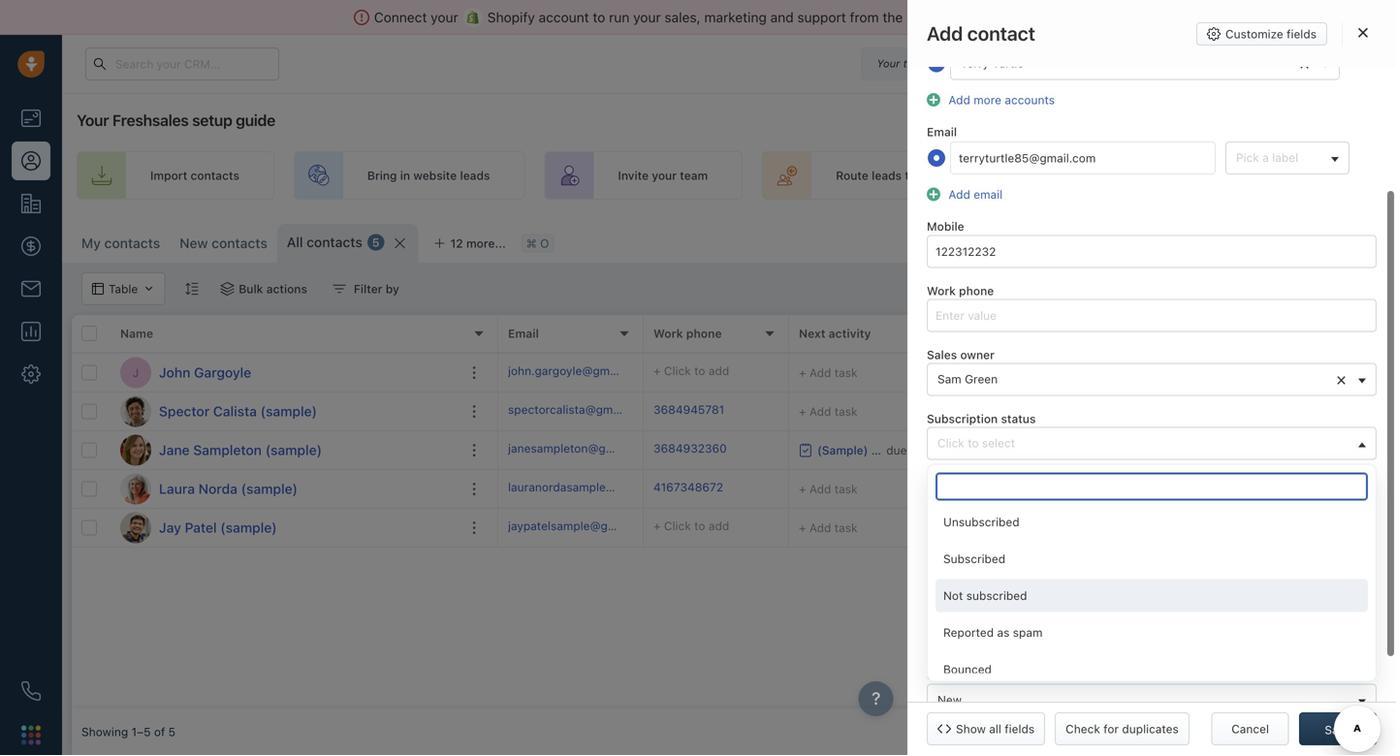 Task type: vqa. For each thing, say whether or not it's contained in the screenshot.
The Owner in the "ADD CONTACT" dialog
yes



Task type: locate. For each thing, give the bounding box(es) containing it.
1 horizontal spatial fields
[[1287, 27, 1317, 41]]

work inside add contact dialog
[[927, 284, 956, 297]]

⌘ o
[[526, 237, 549, 250]]

5 up the filter by
[[372, 236, 380, 249]]

import inside button
[[1141, 234, 1178, 247]]

sequence
[[1176, 169, 1231, 182]]

cancel button
[[1212, 713, 1289, 746]]

connect your
[[374, 9, 458, 25]]

2 click to select button from the top
[[927, 556, 1377, 589]]

list box
[[936, 506, 1368, 686]]

1 vertical spatial subscription
[[956, 540, 1025, 554]]

18
[[944, 518, 961, 537]]

crm.
[[907, 9, 941, 25]]

4 + add task from the top
[[799, 521, 858, 535]]

2 vertical spatial select
[[982, 565, 1015, 578]]

create sales sequence link
[[1030, 151, 1265, 200]]

1 select from the top
[[982, 436, 1015, 450]]

1 click to select button from the top
[[927, 491, 1377, 524]]

bounced option
[[936, 653, 1368, 686]]

green
[[965, 372, 998, 386], [1286, 444, 1319, 457]]

0 horizontal spatial container_wx8msf4aqz5i3rn1 image
[[332, 282, 346, 296]]

cell
[[1080, 509, 1226, 547], [1226, 509, 1371, 547]]

1 horizontal spatial leads
[[872, 169, 902, 182]]

your for your trial ends in 21 days
[[877, 57, 900, 70]]

spam
[[1013, 626, 1043, 640]]

1 horizontal spatial work
[[927, 284, 956, 297]]

to down 4167348672 link
[[694, 519, 705, 533]]

press space to select this row. row containing 18
[[498, 509, 1396, 548]]

subscription
[[988, 476, 1058, 490], [956, 540, 1025, 554]]

container_wx8msf4aqz5i3rn1 image inside 'filter by' button
[[332, 282, 346, 296]]

press space to select this row. row down jane sampleton (sample) link
[[72, 470, 498, 509]]

import
[[150, 169, 187, 182], [1141, 234, 1178, 247]]

email up route leads to your team in the right of the page
[[927, 125, 957, 139]]

1 + add task from the top
[[799, 366, 858, 380]]

press space to select this row. row down "laura norda (sample)" link
[[72, 509, 498, 548]]

row group
[[72, 354, 498, 548], [498, 354, 1396, 548]]

show
[[956, 722, 986, 736]]

customize inside add contact dialog
[[1226, 27, 1284, 41]]

1 horizontal spatial sales owner
[[1235, 327, 1305, 340]]

1 horizontal spatial 5
[[372, 236, 380, 249]]

customize for customize fields
[[1226, 27, 1284, 41]]

from
[[850, 9, 879, 25]]

click to select inside dropdown button
[[938, 436, 1015, 450]]

list box inside add contact dialog
[[936, 506, 1368, 686]]

12 more... button
[[423, 230, 517, 257]]

0 vertical spatial subscription
[[988, 476, 1058, 490]]

email up john.gargoyle@gmail.com
[[508, 327, 539, 340]]

check for duplicates
[[1066, 722, 1179, 736]]

1 horizontal spatial ×
[[1336, 369, 1347, 389]]

import for "import contacts" button
[[1141, 234, 1178, 247]]

press space to select this row. row containing 54
[[498, 393, 1396, 431]]

john.gargoyle@gmail.com
[[508, 364, 649, 378]]

new contacts button
[[170, 224, 277, 263], [180, 235, 267, 251]]

j image left jane
[[120, 435, 151, 466]]

sam green inside add contact dialog
[[938, 372, 998, 386]]

2 team from the left
[[948, 169, 976, 182]]

×
[[1299, 52, 1310, 73], [1336, 369, 1347, 389]]

0 vertical spatial click to select button
[[927, 491, 1377, 524]]

fields inside show all fields button
[[1005, 722, 1035, 736]]

0 vertical spatial sam
[[938, 372, 962, 386]]

(sample) for jane sampleton (sample)
[[265, 442, 322, 458]]

1 vertical spatial import
[[1141, 234, 1178, 247]]

0 horizontal spatial owner
[[960, 348, 995, 362]]

0 vertical spatial ×
[[1299, 52, 1310, 73]]

mobile
[[927, 220, 964, 233]]

press space to select this row. row up spector calista (sample)
[[72, 354, 498, 393]]

select down subscription status
[[982, 436, 1015, 450]]

1 vertical spatial j image
[[120, 512, 151, 543]]

phone up 3684945781
[[686, 327, 722, 340]]

0 vertical spatial import contacts
[[150, 169, 239, 182]]

fields left close icon
[[1287, 27, 1317, 41]]

container_wx8msf4aqz5i3rn1 image for sam green
[[1240, 444, 1254, 457]]

phone up score
[[959, 284, 994, 297]]

list box containing unsubscribed
[[936, 506, 1368, 686]]

work up john.gargoyle@gmail.com + click to add
[[653, 327, 683, 340]]

janesampleton@gmail.com link
[[508, 440, 655, 461]]

task for 37
[[835, 482, 858, 496]]

subscription up unsubscribed
[[988, 476, 1058, 490]]

showing 1–5 of 5
[[81, 725, 176, 739]]

click to select for sms
[[938, 565, 1015, 578]]

score
[[944, 327, 977, 340]]

phone element
[[12, 672, 50, 711]]

connect
[[374, 9, 427, 25]]

bulk
[[239, 282, 263, 296]]

0 horizontal spatial fields
[[1005, 722, 1035, 736]]

add contact
[[927, 22, 1035, 45]]

new inside button
[[938, 693, 962, 707]]

status for whatsapp subscription status
[[1061, 476, 1096, 490]]

to up 3684945781
[[694, 364, 705, 378]]

(sample) right sampleton
[[265, 442, 322, 458]]

1 vertical spatial container_wx8msf4aqz5i3rn1 image
[[220, 282, 234, 296]]

0 vertical spatial add
[[709, 364, 729, 378]]

⌘
[[526, 237, 537, 250]]

lead button
[[927, 620, 1377, 653]]

to right 46
[[968, 436, 979, 450]]

0 vertical spatial import
[[150, 169, 187, 182]]

0 horizontal spatial import
[[150, 169, 187, 182]]

add up 3684945781
[[709, 364, 729, 378]]

add for 18
[[709, 519, 729, 533]]

sam
[[938, 372, 962, 386], [1259, 444, 1282, 457]]

grid containing 73
[[72, 315, 1396, 709]]

1 horizontal spatial container_wx8msf4aqz5i3rn1 image
[[1240, 444, 1254, 457]]

in
[[954, 57, 963, 70], [400, 169, 410, 182]]

0 vertical spatial customize
[[1226, 27, 1284, 41]]

freshworks switcher image
[[21, 726, 41, 745]]

click to select button down "unsubscribed" option
[[927, 556, 1377, 589]]

0 vertical spatial click to select
[[938, 436, 1015, 450]]

container_wx8msf4aqz5i3rn1 image inside the bulk actions button
[[220, 282, 234, 296]]

bring in website leads link
[[294, 151, 525, 200]]

× for sam green
[[1336, 369, 1347, 389]]

click to select button for sms subscription status
[[927, 556, 1377, 589]]

route
[[836, 169, 869, 182]]

calista
[[213, 403, 257, 419]]

jane
[[159, 442, 190, 458]]

work phone up score
[[927, 284, 994, 297]]

0 vertical spatial in
[[954, 57, 963, 70]]

contacts up bulk
[[212, 235, 267, 251]]

work up score
[[927, 284, 956, 297]]

in left 21
[[954, 57, 963, 70]]

contacts
[[191, 169, 239, 182], [1181, 234, 1230, 247], [307, 234, 362, 250], [104, 235, 160, 251], [212, 235, 267, 251]]

0 horizontal spatial sam green
[[938, 372, 998, 386]]

2 task from the top
[[835, 405, 858, 418]]

5
[[372, 236, 380, 249], [168, 725, 176, 739]]

import down your freshsales setup guide
[[150, 169, 187, 182]]

2 vertical spatial status
[[1028, 540, 1063, 554]]

3 click to select from the top
[[938, 565, 1015, 578]]

3 task from the top
[[835, 482, 858, 496]]

1 vertical spatial fields
[[1005, 722, 1035, 736]]

new
[[180, 235, 208, 251], [938, 693, 962, 707]]

0 horizontal spatial sam
[[938, 372, 962, 386]]

press space to select this row. row up 46
[[498, 393, 1396, 431]]

subscribed
[[943, 552, 1006, 566]]

check
[[1066, 722, 1100, 736]]

0 vertical spatial new
[[180, 235, 208, 251]]

0 horizontal spatial sales
[[927, 348, 957, 362]]

jane sampleton (sample) link
[[159, 441, 322, 460]]

click to select up unsubscribed
[[938, 501, 1015, 514]]

1 horizontal spatial container_wx8msf4aqz5i3rn1 image
[[799, 444, 813, 457]]

73
[[944, 363, 963, 382]]

import down sales
[[1141, 234, 1178, 247]]

not subscribed option
[[936, 580, 1368, 612]]

name row
[[72, 315, 498, 354]]

+ add task for 18
[[799, 521, 858, 535]]

1 horizontal spatial customize
[[1226, 27, 1284, 41]]

click to select down subscription status
[[938, 436, 1015, 450]]

import contacts down sequence on the right top of page
[[1141, 234, 1230, 247]]

email
[[927, 125, 957, 139], [508, 327, 539, 340]]

jaypatelsample@gmail.com link
[[508, 518, 657, 538]]

click up the not
[[938, 565, 965, 578]]

(sample) inside 'link'
[[220, 520, 277, 536]]

john gargoyle
[[159, 365, 251, 381]]

2 row group from the left
[[498, 354, 1396, 548]]

2 vertical spatial click to select
[[938, 565, 1015, 578]]

task for 54
[[835, 405, 858, 418]]

import for import contacts link
[[150, 169, 187, 182]]

john.gargoyle@gmail.com link
[[508, 362, 649, 383]]

1 horizontal spatial sam green
[[1259, 444, 1319, 457]]

new down status
[[938, 693, 962, 707]]

0 vertical spatial container_wx8msf4aqz5i3rn1 image
[[332, 282, 346, 296]]

2 select from the top
[[982, 501, 1015, 514]]

0 vertical spatial container_wx8msf4aqz5i3rn1 image
[[983, 234, 997, 247]]

next
[[799, 327, 826, 340]]

status right subscribed
[[1028, 540, 1063, 554]]

for
[[1104, 722, 1119, 736]]

Search your CRM... text field
[[85, 48, 279, 80]]

team up add email button
[[948, 169, 976, 182]]

terry turtle
[[961, 56, 1024, 70]]

press space to select this row. row down 37 on the bottom of page
[[498, 509, 1396, 548]]

3 select from the top
[[982, 565, 1015, 578]]

import contacts for "import contacts" button
[[1141, 234, 1230, 247]]

select up unsubscribed
[[982, 501, 1015, 514]]

to up "unsubscribed" option
[[1131, 444, 1142, 457]]

subscription down unsubscribed
[[956, 540, 1025, 554]]

new down import contacts link
[[180, 235, 208, 251]]

0 horizontal spatial your
[[77, 111, 109, 129]]

1 horizontal spatial sam
[[1259, 444, 1282, 457]]

press space to select this row. row up 18
[[498, 470, 1396, 509]]

status down '+ click to add'
[[1061, 476, 1096, 490]]

leads right website
[[460, 169, 490, 182]]

john.gargoyle@gmail.com + click to add
[[508, 364, 729, 378]]

customize table
[[1002, 234, 1092, 247]]

your freshsales setup guide
[[77, 111, 275, 129]]

in right the bring
[[400, 169, 410, 182]]

0 vertical spatial fields
[[1287, 27, 1317, 41]]

your left "freshsales"
[[77, 111, 109, 129]]

sales
[[1235, 327, 1266, 340], [927, 348, 957, 362]]

to right route
[[905, 169, 916, 182]]

import contacts inside button
[[1141, 234, 1230, 247]]

select up subscribed
[[982, 565, 1015, 578]]

1 vertical spatial status
[[1061, 476, 1096, 490]]

press space to select this row. row up '54'
[[498, 354, 1396, 393]]

1 vertical spatial sam
[[1259, 444, 1282, 457]]

2 vertical spatial add
[[709, 519, 729, 533]]

container_wx8msf4aqz5i3rn1 image
[[332, 282, 346, 296], [1240, 444, 1254, 457]]

green inside add contact dialog
[[965, 372, 998, 386]]

1 j image from the top
[[120, 435, 151, 466]]

your
[[431, 9, 458, 25], [633, 9, 661, 25], [652, 169, 677, 182], [919, 169, 944, 182]]

1 vertical spatial select
[[982, 501, 1015, 514]]

j image left 'jay'
[[120, 512, 151, 543]]

1 horizontal spatial owner
[[1269, 327, 1305, 340]]

(sample) for spector calista (sample)
[[260, 403, 317, 419]]

click to select button
[[927, 491, 1377, 524], [927, 556, 1377, 589]]

2 leads from the left
[[872, 169, 902, 182]]

1 horizontal spatial work phone
[[927, 284, 994, 297]]

12
[[450, 237, 463, 250]]

0 vertical spatial work
[[927, 284, 956, 297]]

1 vertical spatial sales owner
[[927, 348, 995, 362]]

0 vertical spatial owner
[[1269, 327, 1305, 340]]

1 click to select from the top
[[938, 436, 1015, 450]]

0 vertical spatial work phone
[[927, 284, 994, 297]]

import contacts
[[150, 169, 239, 182], [1141, 234, 1230, 247]]

0 horizontal spatial new
[[180, 235, 208, 251]]

contacts down setup
[[191, 169, 239, 182]]

show all fields button
[[927, 713, 1045, 746]]

0 vertical spatial j image
[[120, 435, 151, 466]]

0 vertical spatial sam green
[[938, 372, 998, 386]]

pick a label
[[1236, 151, 1298, 164]]

add
[[709, 364, 729, 378], [1145, 444, 1166, 457], [709, 519, 729, 533]]

1 task from the top
[[835, 366, 858, 380]]

4 task from the top
[[835, 521, 858, 535]]

sales owner
[[1235, 327, 1305, 340], [927, 348, 995, 362]]

0 horizontal spatial leads
[[460, 169, 490, 182]]

4167348672
[[653, 480, 723, 494]]

of
[[154, 725, 165, 739]]

owner inside add contact dialog
[[960, 348, 995, 362]]

1 horizontal spatial new
[[938, 693, 962, 707]]

customize
[[1226, 27, 1284, 41], [1002, 234, 1061, 247]]

0 horizontal spatial in
[[400, 169, 410, 182]]

team right "invite"
[[680, 169, 708, 182]]

j image for jay patel (sample)
[[120, 512, 151, 543]]

import contacts down setup
[[150, 169, 239, 182]]

1 vertical spatial click to select
[[938, 501, 1015, 514]]

0 vertical spatial your
[[877, 57, 900, 70]]

2 horizontal spatial container_wx8msf4aqz5i3rn1 image
[[983, 234, 997, 247]]

(sample) right calista
[[260, 403, 317, 419]]

1 vertical spatial customize
[[1002, 234, 1061, 247]]

contacts down sequence on the right top of page
[[1181, 234, 1230, 247]]

sam inside add contact dialog
[[938, 372, 962, 386]]

2 j image from the top
[[120, 512, 151, 543]]

1 vertical spatial click to select button
[[927, 556, 1377, 589]]

(sample) down jane sampleton (sample) link
[[241, 481, 298, 497]]

0 horizontal spatial customize
[[1002, 234, 1061, 247]]

a
[[1263, 151, 1269, 164]]

1 leads from the left
[[460, 169, 490, 182]]

spectorcalista@gmail.com
[[508, 403, 652, 416]]

1 horizontal spatial your
[[877, 57, 900, 70]]

1 horizontal spatial in
[[954, 57, 963, 70]]

john
[[159, 365, 190, 381]]

46
[[944, 441, 964, 459]]

grid
[[72, 315, 1396, 709]]

invite
[[618, 169, 649, 182]]

customize left table
[[1002, 234, 1061, 247]]

add up "unsubscribed" option
[[1145, 444, 1166, 457]]

import contacts group
[[1115, 224, 1273, 257]]

container_wx8msf4aqz5i3rn1 image for filter by
[[332, 282, 346, 296]]

2 vertical spatial container_wx8msf4aqz5i3rn1 image
[[799, 444, 813, 457]]

press space to select this row. row containing jay patel (sample)
[[72, 509, 498, 548]]

press space to select this row. row down spector calista (sample) link
[[72, 431, 498, 470]]

0 horizontal spatial sales owner
[[927, 348, 995, 362]]

table
[[1064, 234, 1092, 247]]

0 vertical spatial sales owner
[[1235, 327, 1305, 340]]

0 vertical spatial 5
[[372, 236, 380, 249]]

press space to select this row. row containing 46
[[498, 431, 1396, 470]]

1 vertical spatial owner
[[960, 348, 995, 362]]

0 vertical spatial email
[[927, 125, 957, 139]]

sales inside add contact dialog
[[927, 348, 957, 362]]

fields right all
[[1005, 722, 1035, 736]]

click to select up "not subscribed"
[[938, 565, 1015, 578]]

1 vertical spatial new
[[938, 693, 962, 707]]

fields inside 'customize fields' button
[[1287, 27, 1317, 41]]

1 horizontal spatial email
[[927, 125, 957, 139]]

1 team from the left
[[680, 169, 708, 182]]

bounced
[[943, 663, 992, 676]]

press space to select this row. row up whatsapp
[[498, 431, 1396, 470]]

name
[[120, 327, 153, 340]]

0 horizontal spatial ×
[[1299, 52, 1310, 73]]

1 vertical spatial in
[[400, 169, 410, 182]]

add down 4167348672 link
[[709, 519, 729, 533]]

click down the subscription
[[938, 436, 965, 450]]

j image for jane sampleton (sample)
[[120, 435, 151, 466]]

0 vertical spatial select
[[982, 436, 1015, 450]]

Work phone text field
[[927, 299, 1377, 332]]

1 vertical spatial work
[[653, 327, 683, 340]]

+ add task for 37
[[799, 482, 858, 496]]

container_wx8msf4aqz5i3rn1 image inside customize table button
[[983, 234, 997, 247]]

1 horizontal spatial import
[[1141, 234, 1178, 247]]

1 horizontal spatial import contacts
[[1141, 234, 1230, 247]]

press space to select this row. row
[[72, 354, 498, 393], [498, 354, 1396, 393], [72, 393, 498, 431], [498, 393, 1396, 431], [72, 431, 498, 470], [498, 431, 1396, 470], [72, 470, 498, 509], [498, 470, 1396, 509], [72, 509, 498, 548], [498, 509, 1396, 548]]

container_wx8msf4aqz5i3rn1 image
[[983, 234, 997, 247], [220, 282, 234, 296], [799, 444, 813, 457]]

subscription for sms
[[956, 540, 1025, 554]]

team inside invite your team link
[[680, 169, 708, 182]]

status right the subscription
[[1001, 412, 1036, 426]]

0 vertical spatial green
[[965, 372, 998, 386]]

click to select button up subscribed option
[[927, 491, 1377, 524]]

2 + add task from the top
[[799, 405, 858, 418]]

jaypatelsample@gmail.com
[[508, 519, 657, 533]]

work phone up 3684945781
[[653, 327, 722, 340]]

support
[[797, 9, 846, 25]]

press space to select this row. row up jane sampleton (sample)
[[72, 393, 498, 431]]

1 horizontal spatial sales
[[1235, 327, 1266, 340]]

1 row group from the left
[[72, 354, 498, 548]]

2 click to select from the top
[[938, 501, 1015, 514]]

1 vertical spatial sales
[[927, 348, 957, 362]]

click down 4167348672 link
[[664, 519, 691, 533]]

1 vertical spatial import contacts
[[1141, 234, 1230, 247]]

your left trial
[[877, 57, 900, 70]]

(sample) down "laura norda (sample)" link
[[220, 520, 277, 536]]

0 horizontal spatial green
[[965, 372, 998, 386]]

1 vertical spatial email
[[508, 327, 539, 340]]

leads right route
[[872, 169, 902, 182]]

laura norda (sample)
[[159, 481, 298, 497]]

1 horizontal spatial phone
[[959, 284, 994, 297]]

1 vertical spatial sam green
[[1259, 444, 1319, 457]]

5 right of
[[168, 725, 176, 739]]

press space to select this row. row containing jane sampleton (sample)
[[72, 431, 498, 470]]

0 horizontal spatial import contacts
[[150, 169, 239, 182]]

press space to select this row. row containing laura norda (sample)
[[72, 470, 498, 509]]

reported as spam option
[[936, 616, 1368, 649]]

customize up what's new icon
[[1226, 27, 1284, 41]]

days
[[980, 57, 1004, 70]]

None search field
[[936, 473, 1368, 501]]

0 vertical spatial phone
[[959, 284, 994, 297]]

0 horizontal spatial team
[[680, 169, 708, 182]]

row group containing 73
[[498, 354, 1396, 548]]

(sample)
[[260, 403, 317, 419], [265, 442, 322, 458], [241, 481, 298, 497], [220, 520, 277, 536]]

1 horizontal spatial green
[[1286, 444, 1319, 457]]

j image
[[120, 435, 151, 466], [120, 512, 151, 543]]

new for new
[[938, 693, 962, 707]]

add more accounts
[[949, 93, 1055, 107]]

3 + add task from the top
[[799, 482, 858, 496]]

0 horizontal spatial container_wx8msf4aqz5i3rn1 image
[[220, 282, 234, 296]]

1 horizontal spatial team
[[948, 169, 976, 182]]

(sample) for laura norda (sample)
[[241, 481, 298, 497]]



Task type: describe. For each thing, give the bounding box(es) containing it.
to up "not subscribed"
[[968, 565, 979, 578]]

shopify
[[487, 9, 535, 25]]

show all fields
[[956, 722, 1035, 736]]

patel
[[185, 520, 217, 536]]

import contacts for import contacts link
[[150, 169, 239, 182]]

1 vertical spatial phone
[[686, 327, 722, 340]]

plans
[[1086, 57, 1116, 70]]

shopify account to run your sales, marketing and support from the crm.
[[487, 9, 941, 25]]

+ add task for 54
[[799, 405, 858, 418]]

sms subscription status
[[927, 540, 1063, 554]]

pick
[[1236, 151, 1259, 164]]

to left buy on the right of the page
[[1129, 364, 1140, 378]]

phone inside add contact dialog
[[959, 284, 994, 297]]

click down likely
[[1100, 444, 1127, 457]]

all contacts 5
[[287, 234, 380, 250]]

janesampleton@gmail.com
[[508, 442, 655, 455]]

task for 18
[[835, 521, 858, 535]]

contacts right my
[[104, 235, 160, 251]]

check for duplicates button
[[1055, 713, 1190, 746]]

sales,
[[665, 9, 701, 25]]

guide
[[236, 111, 275, 129]]

all
[[287, 234, 303, 250]]

37
[[944, 480, 963, 498]]

activity
[[829, 327, 871, 340]]

contacts right all
[[307, 234, 362, 250]]

by
[[386, 282, 399, 296]]

bring
[[367, 169, 397, 182]]

Start typing... email field
[[950, 141, 1216, 174]]

contact
[[1334, 234, 1377, 247]]

0 horizontal spatial work phone
[[653, 327, 722, 340]]

new for new contacts
[[180, 235, 208, 251]]

spectorcalista@gmail.com 3684945781
[[508, 403, 724, 416]]

close image
[[1358, 27, 1368, 38]]

54
[[944, 402, 964, 420]]

whatsapp
[[927, 476, 985, 490]]

jay patel (sample)
[[159, 520, 277, 536]]

create sales sequence
[[1104, 169, 1231, 182]]

container_wx8msf4aqz5i3rn1 image for bulk
[[220, 282, 234, 296]]

all
[[989, 722, 1002, 736]]

j
[[132, 366, 139, 380]]

sam green inside row group
[[1259, 444, 1319, 457]]

route leads to your team
[[836, 169, 976, 182]]

(sample) for jay patel (sample)
[[220, 520, 277, 536]]

spector calista (sample) link
[[159, 402, 317, 421]]

customize for customize table
[[1002, 234, 1061, 247]]

0 horizontal spatial work
[[653, 327, 683, 340]]

subscription status
[[927, 412, 1036, 426]]

click up 3684945781
[[664, 364, 691, 378]]

status for sms subscription status
[[1028, 540, 1063, 554]]

1 cell from the left
[[1080, 509, 1226, 547]]

select for sms
[[982, 565, 1015, 578]]

2 cell from the left
[[1226, 509, 1371, 547]]

sales owner inside add contact dialog
[[927, 348, 995, 362]]

bring in website leads
[[367, 169, 490, 182]]

work phone inside add contact dialog
[[927, 284, 994, 297]]

stage
[[980, 605, 1011, 618]]

accounts
[[1005, 93, 1055, 107]]

phone image
[[21, 682, 41, 701]]

filter
[[354, 282, 382, 296]]

add email button
[[927, 185, 1009, 204]]

your right "invite"
[[652, 169, 677, 182]]

subscription for whatsapp
[[988, 476, 1058, 490]]

new button
[[927, 684, 1377, 717]]

save button
[[1299, 713, 1377, 746]]

0 vertical spatial sales
[[1235, 327, 1266, 340]]

team inside route leads to your team link
[[948, 169, 976, 182]]

as
[[997, 626, 1010, 640]]

add email link
[[944, 188, 1003, 201]]

select for whatsapp
[[982, 501, 1015, 514]]

sampleton
[[193, 442, 262, 458]]

press space to select this row. row containing john gargoyle
[[72, 354, 498, 393]]

subscribed option
[[936, 543, 1368, 576]]

send email image
[[1215, 58, 1228, 71]]

my
[[81, 235, 101, 251]]

route leads to your team link
[[762, 151, 1010, 200]]

0 vertical spatial status
[[1001, 412, 1036, 426]]

your up add email button
[[919, 169, 944, 182]]

bulk actions button
[[208, 272, 320, 305]]

likely
[[1095, 364, 1126, 378]]

to left run
[[593, 9, 605, 25]]

not
[[943, 589, 963, 603]]

× for terry turtle
[[1299, 52, 1310, 73]]

add contact dialog
[[908, 0, 1396, 755]]

5 inside all contacts 5
[[372, 236, 380, 249]]

3684932360 link
[[653, 440, 727, 461]]

more...
[[466, 237, 506, 250]]

import contacts link
[[77, 151, 274, 200]]

+ click to add
[[1090, 444, 1166, 457]]

click down 37 on the bottom of page
[[938, 501, 965, 514]]

explore plans link
[[1030, 52, 1127, 75]]

click to select for whatsapp
[[938, 501, 1015, 514]]

setup
[[192, 111, 232, 129]]

actions
[[266, 282, 307, 296]]

3684932360
[[653, 442, 727, 455]]

press space to select this row. row containing spector calista (sample)
[[72, 393, 498, 431]]

row group containing john gargoyle
[[72, 354, 498, 548]]

l image
[[120, 474, 151, 505]]

explore
[[1041, 57, 1083, 70]]

press space to select this row. row containing 37
[[498, 470, 1396, 509]]

your right run
[[633, 9, 661, 25]]

lead
[[938, 629, 964, 642]]

press space to select this row. row containing 73
[[498, 354, 1396, 393]]

jane sampleton (sample)
[[159, 442, 322, 458]]

turtle
[[992, 56, 1024, 70]]

1 vertical spatial green
[[1286, 444, 1319, 457]]

buy
[[1144, 364, 1164, 378]]

unsubscribed option
[[936, 506, 1368, 539]]

sms
[[927, 540, 952, 554]]

what's new image
[[1258, 56, 1271, 70]]

website
[[413, 169, 457, 182]]

add for 73
[[709, 364, 729, 378]]

21
[[966, 57, 977, 70]]

0 horizontal spatial email
[[508, 327, 539, 340]]

add more accounts button
[[927, 91, 1061, 109]]

lifecycle stage
[[927, 605, 1011, 618]]

to up unsubscribed
[[968, 501, 979, 514]]

ends
[[926, 57, 951, 70]]

add email
[[949, 188, 1003, 201]]

the
[[883, 9, 903, 25]]

next activity
[[799, 327, 871, 340]]

1 vertical spatial 5
[[168, 725, 176, 739]]

click to select button
[[927, 427, 1377, 460]]

create
[[1104, 169, 1141, 182]]

s image
[[120, 396, 151, 427]]

email
[[974, 188, 1003, 201]]

cancel
[[1232, 722, 1269, 736]]

subscribed
[[966, 589, 1027, 603]]

run
[[609, 9, 630, 25]]

jay
[[159, 520, 181, 536]]

none search field inside add contact dialog
[[936, 473, 1368, 501]]

lauranordasample@gmail.com
[[508, 480, 673, 494]]

email inside add contact dialog
[[927, 125, 957, 139]]

click to select button for whatsapp subscription status
[[927, 491, 1377, 524]]

terry
[[961, 56, 989, 70]]

Mobile text field
[[927, 235, 1377, 268]]

to inside dropdown button
[[968, 436, 979, 450]]

spector
[[159, 403, 210, 419]]

explore plans
[[1041, 57, 1116, 70]]

filter by
[[354, 282, 399, 296]]

status
[[927, 669, 963, 682]]

trial
[[903, 57, 923, 70]]

gargoyle
[[194, 365, 251, 381]]

+ add task for 73
[[799, 366, 858, 380]]

container_wx8msf4aqz5i3rn1 image for customize
[[983, 234, 997, 247]]

your right connect
[[431, 9, 458, 25]]

lifecycle
[[927, 605, 977, 618]]

click inside dropdown button
[[938, 436, 965, 450]]

your for your freshsales setup guide
[[77, 111, 109, 129]]

task for 73
[[835, 366, 858, 380]]

unsubscribed
[[943, 516, 1020, 529]]

1 vertical spatial add
[[1145, 444, 1166, 457]]

contacts inside button
[[1181, 234, 1230, 247]]

select inside dropdown button
[[982, 436, 1015, 450]]

4167348672 link
[[653, 479, 723, 499]]



